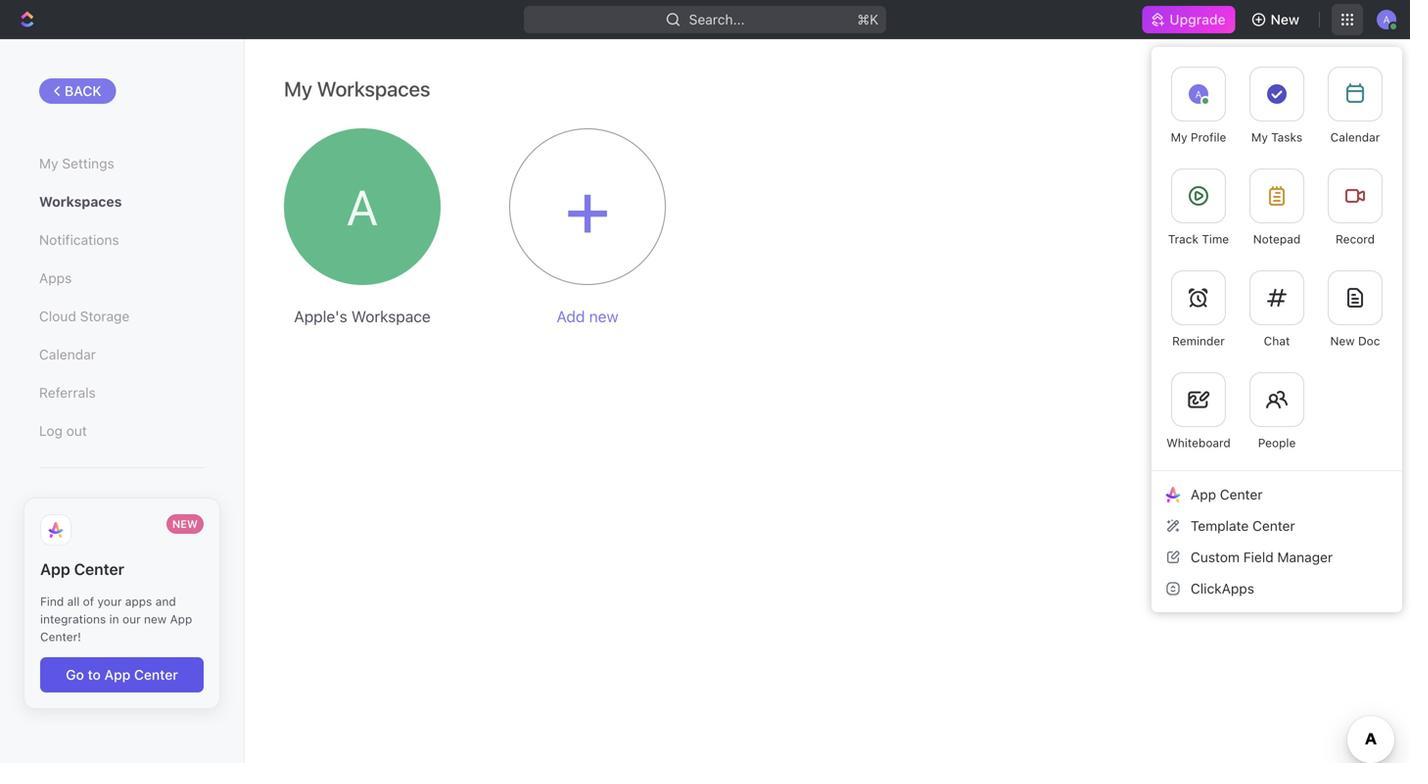 Task type: describe. For each thing, give the bounding box(es) containing it.
back
[[65, 83, 102, 99]]

calendar inside calendar button
[[1331, 130, 1381, 144]]

my workspaces
[[284, 76, 431, 101]]

app center inside button
[[1191, 486, 1263, 502]]

your
[[97, 595, 122, 609]]

0 vertical spatial workspaces
[[317, 76, 431, 101]]

reminder
[[1173, 334, 1225, 348]]

center up template center
[[1220, 486, 1263, 502]]

go
[[66, 667, 84, 683]]

people button
[[1238, 360, 1317, 462]]

find all of your apps and integrations in our new app center!
[[40, 595, 192, 644]]

new for new button
[[1271, 11, 1300, 27]]

whiteboard button
[[1160, 360, 1238, 462]]

chat button
[[1238, 259, 1317, 360]]

my for my workspaces
[[284, 76, 312, 101]]

notifications
[[39, 232, 119, 248]]

chat
[[1264, 334, 1290, 348]]

in
[[109, 612, 119, 626]]

workspaces link
[[39, 185, 205, 219]]

calendar link
[[39, 338, 205, 371]]

1 vertical spatial a
[[347, 178, 378, 236]]

calendar button
[[1317, 55, 1395, 157]]

notifications link
[[39, 224, 205, 257]]

1 horizontal spatial new
[[589, 307, 619, 326]]

to
[[88, 667, 101, 683]]

referrals
[[39, 385, 96, 401]]

search...
[[689, 11, 745, 27]]

custom field manager button
[[1160, 542, 1395, 573]]

app center button
[[1160, 479, 1395, 510]]

new button
[[1244, 4, 1312, 35]]

my settings link
[[39, 147, 205, 180]]

manager
[[1278, 549, 1333, 565]]

reminder button
[[1160, 259, 1238, 360]]

⌘k
[[857, 11, 879, 27]]

referrals link
[[39, 376, 205, 410]]

apps link
[[39, 262, 205, 295]]

new doc
[[1331, 334, 1381, 348]]

my for my profile
[[1171, 130, 1188, 144]]

my settings
[[39, 155, 114, 172]]

log out
[[39, 423, 87, 439]]

log out link
[[39, 415, 205, 448]]

app inside app center button
[[1191, 486, 1217, 502]]

upgrade
[[1170, 11, 1226, 27]]

center up your at the left bottom of page
[[74, 560, 124, 579]]

profile
[[1191, 130, 1227, 144]]

tasks
[[1272, 130, 1303, 144]]

1 vertical spatial app center
[[40, 560, 124, 579]]

my profile
[[1171, 130, 1227, 144]]

integrations
[[40, 612, 106, 626]]

whiteboard
[[1167, 436, 1231, 450]]

center down our
[[134, 667, 178, 683]]



Task type: locate. For each thing, give the bounding box(es) containing it.
0 horizontal spatial new
[[144, 612, 167, 626]]

cloud
[[39, 308, 76, 324]]

go to app center
[[66, 667, 178, 683]]

2 vertical spatial new
[[172, 518, 198, 531]]

apple's
[[294, 307, 347, 326]]

calendar
[[1331, 130, 1381, 144], [39, 346, 96, 363]]

center down app center button
[[1253, 518, 1296, 534]]

track time
[[1169, 232, 1230, 246]]

calendar inside calendar link
[[39, 346, 96, 363]]

0 horizontal spatial new
[[172, 518, 198, 531]]

app up template
[[1191, 486, 1217, 502]]

back link
[[39, 78, 116, 104]]

settings
[[62, 155, 114, 172]]

and
[[155, 595, 176, 609]]

my inside my tasks button
[[1252, 130, 1268, 144]]

1 horizontal spatial app center
[[1191, 486, 1263, 502]]

app right to at bottom
[[104, 667, 131, 683]]

1 horizontal spatial a
[[1196, 88, 1202, 100]]

new inside the find all of your apps and integrations in our new app center!
[[144, 612, 167, 626]]

0 horizontal spatial a
[[347, 178, 378, 236]]

2 horizontal spatial new
[[1331, 334, 1355, 348]]

0 vertical spatial a
[[1196, 88, 1202, 100]]

0 vertical spatial new
[[589, 307, 619, 326]]

new inside new button
[[1271, 11, 1300, 27]]

app center
[[1191, 486, 1263, 502], [40, 560, 124, 579]]

notepad button
[[1238, 157, 1317, 259]]

clickapps button
[[1160, 573, 1395, 604]]

people
[[1258, 436, 1296, 450]]

app center up of
[[40, 560, 124, 579]]

all
[[67, 595, 80, 609]]

app inside go to app center button
[[104, 667, 131, 683]]

cloud storage
[[39, 308, 130, 324]]

add new
[[557, 307, 619, 326]]

new doc button
[[1317, 259, 1395, 360]]

cloud storage link
[[39, 300, 205, 333]]

new up my tasks button
[[1271, 11, 1300, 27]]

template
[[1191, 518, 1249, 534]]

workspace
[[352, 307, 431, 326]]

1 vertical spatial workspaces
[[39, 194, 122, 210]]

0 horizontal spatial calendar
[[39, 346, 96, 363]]

apps
[[125, 595, 152, 609]]

out
[[66, 423, 87, 439]]

my for my settings
[[39, 155, 58, 172]]

+
[[564, 160, 611, 253]]

my inside my settings link
[[39, 155, 58, 172]]

storage
[[80, 308, 130, 324]]

new for doc
[[1331, 334, 1355, 348]]

of
[[83, 595, 94, 609]]

find
[[40, 595, 64, 609]]

log
[[39, 423, 63, 439]]

go to app center button
[[40, 657, 204, 692]]

app down "and"
[[170, 612, 192, 626]]

app center up template
[[1191, 486, 1263, 502]]

1 horizontal spatial workspaces
[[317, 76, 431, 101]]

new down "and"
[[144, 612, 167, 626]]

clickapps
[[1191, 580, 1255, 597]]

0 horizontal spatial app center
[[40, 560, 124, 579]]

app up find
[[40, 560, 70, 579]]

my tasks
[[1252, 130, 1303, 144]]

track
[[1169, 232, 1199, 246]]

my
[[284, 76, 312, 101], [1171, 130, 1188, 144], [1252, 130, 1268, 144], [39, 155, 58, 172]]

new up "and"
[[172, 518, 198, 531]]

add
[[557, 307, 585, 326]]

our
[[122, 612, 141, 626]]

notepad
[[1254, 232, 1301, 246]]

1 horizontal spatial new
[[1271, 11, 1300, 27]]

apple's workspace
[[294, 307, 431, 326]]

0 horizontal spatial workspaces
[[39, 194, 122, 210]]

new left doc
[[1331, 334, 1355, 348]]

0 vertical spatial new
[[1271, 11, 1300, 27]]

my tasks button
[[1238, 55, 1317, 157]]

calendar up referrals
[[39, 346, 96, 363]]

new right add
[[589, 307, 619, 326]]

calendar right tasks at the top of the page
[[1331, 130, 1381, 144]]

template center button
[[1160, 510, 1395, 542]]

custom field manager
[[1191, 549, 1333, 565]]

workspaces
[[317, 76, 431, 101], [39, 194, 122, 210]]

1 vertical spatial calendar
[[39, 346, 96, 363]]

new inside new doc button
[[1331, 334, 1355, 348]]

template center
[[1191, 518, 1296, 534]]

upgrade link
[[1143, 6, 1236, 33]]

app
[[1191, 486, 1217, 502], [40, 560, 70, 579], [170, 612, 192, 626], [104, 667, 131, 683]]

1 horizontal spatial calendar
[[1331, 130, 1381, 144]]

center!
[[40, 630, 81, 644]]

doc
[[1359, 334, 1381, 348]]

0 vertical spatial app center
[[1191, 486, 1263, 502]]

app inside the find all of your apps and integrations in our new app center!
[[170, 612, 192, 626]]

custom
[[1191, 549, 1240, 565]]

record
[[1336, 232, 1375, 246]]

field
[[1244, 549, 1274, 565]]

apps
[[39, 270, 72, 286]]

1 vertical spatial new
[[1331, 334, 1355, 348]]

0 vertical spatial calendar
[[1331, 130, 1381, 144]]

my for my tasks
[[1252, 130, 1268, 144]]

track time button
[[1160, 157, 1238, 259]]

1 vertical spatial new
[[144, 612, 167, 626]]

a
[[1196, 88, 1202, 100], [347, 178, 378, 236]]

new
[[1271, 11, 1300, 27], [1331, 334, 1355, 348], [172, 518, 198, 531]]

center
[[1220, 486, 1263, 502], [1253, 518, 1296, 534], [74, 560, 124, 579], [134, 667, 178, 683]]

new
[[589, 307, 619, 326], [144, 612, 167, 626]]

time
[[1202, 232, 1230, 246]]

record button
[[1317, 157, 1395, 259]]



Task type: vqa. For each thing, say whether or not it's contained in the screenshot.
MY TASKS
yes



